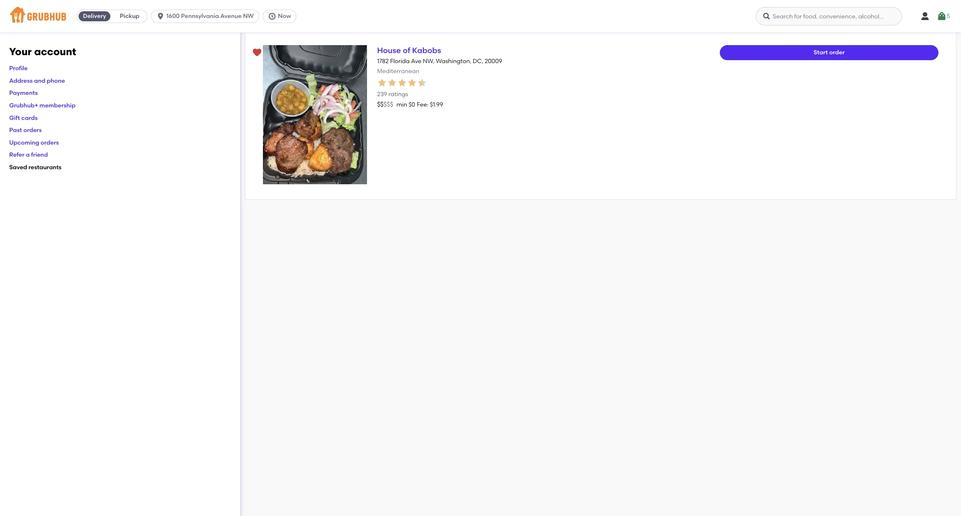 Task type: locate. For each thing, give the bounding box(es) containing it.
239 ratings
[[377, 91, 408, 98]]

start
[[814, 49, 828, 56]]

washington,
[[436, 58, 471, 65]]

phone
[[47, 77, 65, 84]]

1 vertical spatial orders
[[41, 139, 59, 146]]

orders for past orders
[[23, 127, 42, 134]]

orders
[[23, 127, 42, 134], [41, 139, 59, 146]]

$$
[[377, 101, 384, 108]]

orders up friend
[[41, 139, 59, 146]]

upcoming orders
[[9, 139, 59, 146]]

of
[[403, 46, 410, 55]]

gift
[[9, 114, 20, 122]]

ratings
[[388, 91, 408, 98]]

delivery
[[83, 13, 106, 20]]

house of kabobs logo image
[[263, 45, 367, 184]]

upcoming
[[9, 139, 39, 146]]

fee:
[[417, 101, 429, 108]]

svg image inside the 1600 pennsylvania avenue nw button
[[156, 12, 165, 20]]

start order button
[[720, 45, 939, 60]]

house of kabobs link
[[377, 46, 441, 55]]

pennsylvania
[[181, 13, 219, 20]]

membership
[[40, 102, 76, 109]]

account
[[34, 46, 76, 58]]

svg image for 1600 pennsylvania avenue nw
[[156, 12, 165, 20]]

order
[[829, 49, 845, 56]]

house
[[377, 46, 401, 55]]

upcoming orders link
[[9, 139, 59, 146]]

20009
[[485, 58, 502, 65]]

kabobs
[[412, 46, 441, 55]]

address and phone
[[9, 77, 65, 84]]

saved restaurant button
[[250, 45, 265, 60]]

1600
[[166, 13, 180, 20]]

your account
[[9, 46, 76, 58]]

svg image inside the now button
[[268, 12, 276, 20]]

grubhub+ membership
[[9, 102, 76, 109]]

address and phone link
[[9, 77, 65, 84]]

star icon image
[[377, 78, 387, 88], [387, 78, 397, 88], [397, 78, 407, 88], [407, 78, 417, 88], [417, 78, 427, 88], [417, 78, 427, 88]]

min
[[397, 101, 407, 108]]

1600 pennsylvania avenue nw
[[166, 13, 254, 20]]

restaurants
[[29, 164, 62, 171]]

payments link
[[9, 90, 38, 97]]

pickup
[[120, 13, 139, 20]]

svg image
[[920, 11, 930, 21], [937, 11, 947, 21], [156, 12, 165, 20], [268, 12, 276, 20], [762, 12, 771, 20]]

5
[[947, 12, 950, 20]]

orders up the upcoming orders link
[[23, 127, 42, 134]]

svg image inside the 5 button
[[937, 11, 947, 21]]

and
[[34, 77, 45, 84]]

gift cards link
[[9, 114, 38, 122]]

$0
[[409, 101, 415, 108]]

payments
[[9, 90, 38, 97]]

mediterranean
[[377, 68, 419, 75]]

refer
[[9, 152, 24, 159]]

grubhub+ membership link
[[9, 102, 76, 109]]

past orders
[[9, 127, 42, 134]]

profile link
[[9, 65, 28, 72]]

0 vertical spatial orders
[[23, 127, 42, 134]]



Task type: describe. For each thing, give the bounding box(es) containing it.
1782
[[377, 58, 389, 65]]

dc,
[[473, 58, 483, 65]]

nw
[[243, 13, 254, 20]]

start order
[[814, 49, 845, 56]]

delivery button
[[77, 10, 112, 23]]

profile
[[9, 65, 28, 72]]

$$$$$
[[377, 101, 393, 108]]

pickup button
[[112, 10, 147, 23]]

239
[[377, 91, 387, 98]]

avenue
[[220, 13, 242, 20]]

saved restaurant image
[[252, 48, 262, 58]]

saved restaurants
[[9, 164, 62, 171]]

now button
[[263, 10, 300, 23]]

1600 pennsylvania avenue nw button
[[151, 10, 263, 23]]

5 button
[[937, 9, 950, 24]]

house of kabobs 1782 florida ave nw, washington, dc, 20009 mediterranean
[[377, 46, 502, 75]]

min $0 fee: $1.99
[[397, 101, 443, 108]]

refer a friend link
[[9, 152, 48, 159]]

refer a friend
[[9, 152, 48, 159]]

nw,
[[423, 58, 435, 65]]

Search for food, convenience, alcohol... search field
[[756, 7, 902, 26]]

grubhub+
[[9, 102, 38, 109]]

svg image for 5
[[937, 11, 947, 21]]

gift cards
[[9, 114, 38, 122]]

main navigation navigation
[[0, 0, 961, 33]]

a
[[26, 152, 30, 159]]

orders for upcoming orders
[[41, 139, 59, 146]]

now
[[278, 13, 291, 20]]

past orders link
[[9, 127, 42, 134]]

svg image for now
[[268, 12, 276, 20]]

saved restaurants link
[[9, 164, 62, 171]]

cards
[[21, 114, 38, 122]]

saved
[[9, 164, 27, 171]]

ave
[[411, 58, 422, 65]]

past
[[9, 127, 22, 134]]

address
[[9, 77, 33, 84]]

your
[[9, 46, 32, 58]]

friend
[[31, 152, 48, 159]]

$1.99
[[430, 101, 443, 108]]

florida
[[390, 58, 410, 65]]



Task type: vqa. For each thing, say whether or not it's contained in the screenshot.
Hot Holiday Sips TAB at the left bottom
no



